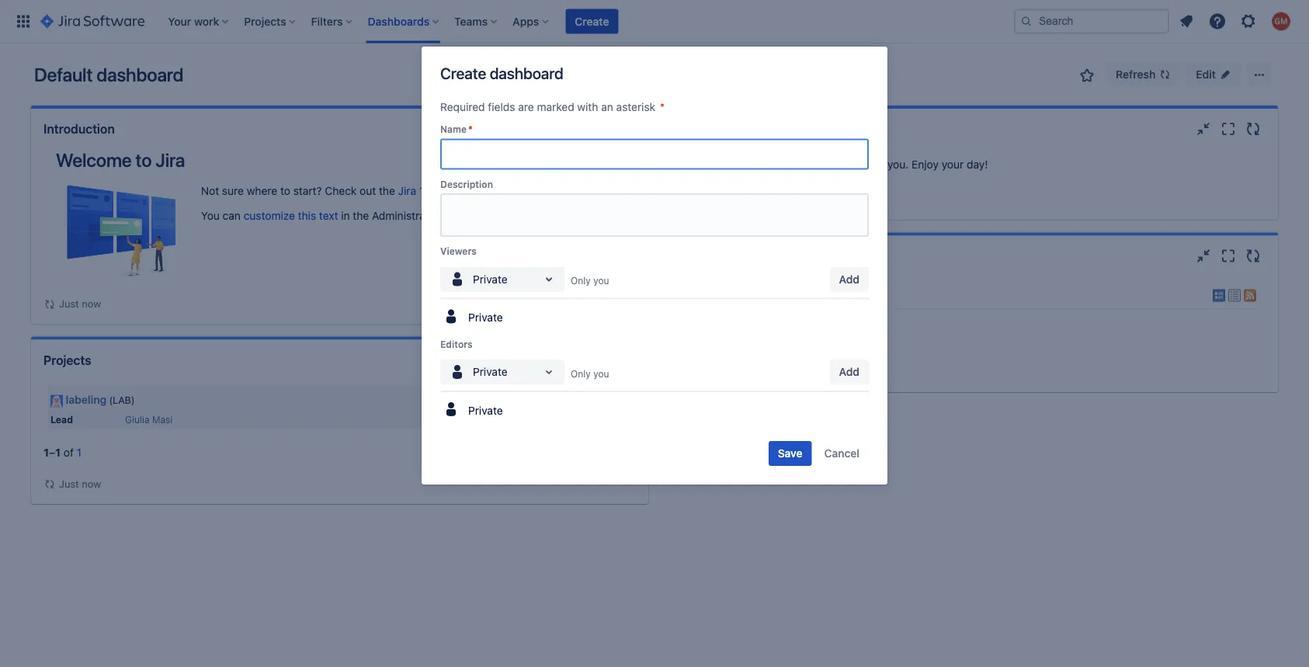 Task type: locate. For each thing, give the bounding box(es) containing it.
0 vertical spatial only you
[[571, 275, 610, 286]]

1 horizontal spatial an arrow curved in a circular way on the button that refreshes the dashboard image
[[674, 194, 686, 206]]

3 1 from the left
[[77, 446, 82, 459]]

1 vertical spatial an arrow curved in a circular way on the button that refreshes the dashboard image
[[44, 298, 56, 311]]

*
[[660, 101, 665, 113], [468, 124, 473, 135]]

in
[[341, 209, 350, 222]]

create banner
[[0, 0, 1310, 44]]

only
[[571, 275, 591, 286], [571, 368, 591, 379]]

0 vertical spatial add
[[839, 273, 860, 286]]

2 1 from the left
[[55, 446, 61, 459]]

dashboard
[[96, 64, 183, 85], [490, 64, 564, 82]]

1 horizontal spatial you
[[681, 158, 700, 171]]

where
[[247, 185, 278, 197]]

just now inside assigned to me region
[[689, 194, 731, 205]]

jira software image
[[40, 12, 145, 31], [40, 12, 145, 31]]

you
[[594, 275, 610, 286], [594, 368, 610, 379]]

projects
[[44, 353, 91, 368]]

create
[[575, 15, 609, 28], [441, 64, 486, 82]]

now inside assigned to me region
[[712, 194, 731, 205]]

1 vertical spatial you
[[594, 368, 610, 379]]

marked
[[537, 101, 575, 113]]

1 only you from the top
[[571, 275, 610, 286]]

add button
[[830, 267, 869, 292], [830, 360, 869, 385]]

required fields are marked with an asterisk *
[[441, 101, 665, 113]]

1 vertical spatial add
[[839, 366, 860, 378]]

jira left 101
[[398, 185, 417, 197]]

the
[[379, 185, 395, 197], [353, 209, 369, 222]]

the right in
[[353, 209, 369, 222]]

1 vertical spatial now
[[82, 298, 101, 310]]

0 vertical spatial now
[[712, 194, 731, 205]]

only for editors
[[571, 368, 591, 379]]

now down currently
[[712, 194, 731, 205]]

have
[[751, 158, 774, 171]]

me
[[745, 122, 763, 136]]

assigned
[[674, 122, 727, 136]]

now right an arrow curved in a circular way on the button that refreshes the dashboard image on the left bottom of page
[[82, 478, 101, 489]]

now for introduction
[[82, 298, 101, 310]]

just now inside introduction region
[[59, 298, 101, 310]]

edit link
[[1187, 62, 1242, 87]]

0 vertical spatial create
[[575, 15, 609, 28]]

0 vertical spatial the
[[379, 185, 395, 197]]

add button for viewers
[[830, 267, 869, 292]]

you
[[681, 158, 700, 171], [201, 209, 220, 222]]

0 vertical spatial you
[[594, 275, 610, 286]]

now inside introduction region
[[82, 298, 101, 310]]

you inside introduction region
[[201, 209, 220, 222]]

just now
[[689, 194, 731, 205], [59, 298, 101, 310], [59, 478, 101, 489]]

now
[[712, 194, 731, 205], [82, 298, 101, 310], [82, 478, 101, 489]]

refresh activity streams image
[[1245, 247, 1263, 265]]

jira right welcome
[[156, 149, 185, 171]]

now up projects
[[82, 298, 101, 310]]

just now inside projects region
[[59, 478, 101, 489]]

the right out at the top
[[379, 185, 395, 197]]

editors
[[441, 339, 473, 350]]

1 vertical spatial only
[[571, 368, 591, 379]]

just inside assigned to me region
[[689, 194, 709, 205]]

atlassian
[[492, 185, 537, 197]]

can
[[223, 209, 241, 222]]

1 open image from the top
[[540, 270, 559, 289]]

2 vertical spatial now
[[82, 478, 101, 489]]

0 horizontal spatial an arrow curved in a circular way on the button that refreshes the dashboard image
[[44, 298, 56, 311]]

1 vertical spatial just
[[59, 298, 79, 310]]

1 vertical spatial create
[[441, 64, 486, 82]]

2 dashboard from the left
[[490, 64, 564, 82]]

None field
[[442, 140, 868, 168]]

maximize activity streams image
[[1220, 247, 1238, 265]]

dashboard right default
[[96, 64, 183, 85]]

you inside assigned to me region
[[681, 158, 700, 171]]

Search field
[[1015, 9, 1170, 34]]

0 vertical spatial just
[[689, 194, 709, 205]]

0 vertical spatial an arrow curved in a circular way on the button that refreshes the dashboard image
[[674, 194, 686, 206]]

.
[[614, 185, 617, 197]]

primary element
[[9, 0, 1015, 43]]

1 horizontal spatial create
[[575, 15, 609, 28]]

you left currently
[[681, 158, 700, 171]]

0 horizontal spatial the
[[353, 209, 369, 222]]

you left can at the left
[[201, 209, 220, 222]]

this
[[298, 209, 316, 222]]

2 vertical spatial just
[[59, 478, 79, 489]]

customize
[[244, 209, 295, 222]]

–
[[49, 446, 55, 459]]

an arrow curved in a circular way on the button that refreshes the dashboard image inside assigned to me region
[[674, 194, 686, 206]]

assigned to me
[[674, 122, 763, 136]]

1 vertical spatial just now
[[59, 298, 101, 310]]

sure
[[222, 185, 244, 197]]

dashboard for default dashboard
[[96, 64, 183, 85]]

just down currently
[[689, 194, 709, 205]]

default
[[34, 64, 93, 85]]

an arrow curved in a circular way on the button that refreshes the dashboard image right .
[[674, 194, 686, 206]]

just
[[689, 194, 709, 205], [59, 298, 79, 310], [59, 478, 79, 489]]

0 vertical spatial add button
[[830, 267, 869, 292]]

2 you from the top
[[594, 368, 610, 379]]

text
[[319, 209, 338, 222]]

an arrow curved in a circular way on the button that refreshes the dashboard image inside introduction region
[[44, 298, 56, 311]]

0 vertical spatial *
[[660, 101, 665, 113]]

only you for editors
[[571, 368, 610, 379]]

jira
[[790, 285, 822, 304]]

1 horizontal spatial the
[[379, 185, 395, 197]]

1 horizontal spatial 1
[[55, 446, 61, 459]]

minimize activity streams image
[[1195, 247, 1214, 265]]

1 add from the top
[[839, 273, 860, 286]]

1 horizontal spatial dashboard
[[490, 64, 564, 82]]

2 only from the top
[[571, 368, 591, 379]]

1 vertical spatial add button
[[830, 360, 869, 385]]

to left "start?" in the left top of the page
[[280, 185, 291, 197]]

2 open image from the top
[[540, 363, 559, 381]]

an arrow curved in a circular way on the button that refreshes the dashboard image up projects
[[44, 298, 56, 311]]

day!
[[967, 158, 989, 171]]

0 vertical spatial only
[[571, 275, 591, 286]]

now inside projects region
[[82, 478, 101, 489]]

with
[[578, 101, 599, 113]]

now for assigned to me
[[712, 194, 731, 205]]

an arrow curved in a circular way on the button that refreshes the dashboard image
[[674, 194, 686, 206], [44, 298, 56, 311]]

and
[[470, 185, 489, 197]]

2 vertical spatial just now
[[59, 478, 101, 489]]

0 horizontal spatial jira
[[156, 149, 185, 171]]

add for editors
[[839, 366, 860, 378]]

section.
[[448, 209, 487, 222]]

jira 101 guide link
[[398, 185, 467, 197]]

not sure where to start? check out the jira 101 guide and atlassian training course .
[[201, 185, 617, 197]]

2 add button from the top
[[830, 360, 869, 385]]

1 horizontal spatial jira
[[398, 185, 417, 197]]

just now up projects
[[59, 298, 101, 310]]

2 add from the top
[[839, 366, 860, 378]]

0 horizontal spatial create
[[441, 64, 486, 82]]

1 you from the top
[[594, 275, 610, 286]]

1 add button from the top
[[830, 267, 869, 292]]

just inside introduction region
[[59, 298, 79, 310]]

1 vertical spatial only you
[[571, 368, 610, 379]]

fields
[[488, 101, 515, 113]]

1 horizontal spatial *
[[660, 101, 665, 113]]

just right an arrow curved in a circular way on the button that refreshes the dashboard image on the left bottom of page
[[59, 478, 79, 489]]

private
[[473, 273, 508, 286], [468, 311, 503, 324], [473, 366, 508, 378], [468, 404, 503, 417]]

1 only from the top
[[571, 275, 591, 286]]

(lab)
[[109, 395, 135, 406]]

1 vertical spatial *
[[468, 124, 473, 135]]

just now right an arrow curved in a circular way on the button that refreshes the dashboard image on the left bottom of page
[[59, 478, 101, 489]]

to left you.
[[875, 158, 885, 171]]

activity streams region
[[674, 276, 1266, 380]]

open image
[[540, 270, 559, 289], [540, 363, 559, 381]]

* right asterisk
[[660, 101, 665, 113]]

0 horizontal spatial 1
[[44, 446, 49, 459]]

2 only you from the top
[[571, 368, 610, 379]]

to
[[730, 122, 742, 136], [136, 149, 152, 171], [875, 158, 885, 171], [280, 185, 291, 197]]

1 vertical spatial open image
[[540, 363, 559, 381]]

create for create
[[575, 15, 609, 28]]

just now down currently
[[689, 194, 731, 205]]

just now for projects
[[59, 478, 101, 489]]

your
[[683, 285, 715, 304]]

only you
[[571, 275, 610, 286], [571, 368, 610, 379]]

0 vertical spatial open image
[[540, 270, 559, 289]]

you for you can
[[201, 209, 220, 222]]

* right the name
[[468, 124, 473, 135]]

create inside button
[[575, 15, 609, 28]]

default dashboard
[[34, 64, 183, 85]]

1 vertical spatial you
[[201, 209, 220, 222]]

giulia masi link
[[125, 414, 173, 425]]

2 horizontal spatial 1
[[77, 446, 82, 459]]

not
[[201, 185, 219, 197]]

Description text field
[[441, 193, 869, 237]]

save button
[[769, 441, 812, 466]]

to right welcome
[[136, 149, 152, 171]]

star default dashboard image
[[1079, 66, 1097, 85]]

viewers
[[441, 246, 477, 257]]

0 horizontal spatial dashboard
[[96, 64, 183, 85]]

just up projects
[[59, 298, 79, 310]]

jira
[[156, 149, 185, 171], [398, 185, 417, 197]]

1 dashboard from the left
[[96, 64, 183, 85]]

add
[[839, 273, 860, 286], [839, 366, 860, 378]]

customize this text link
[[244, 209, 338, 222]]

assigned to me region
[[674, 149, 1266, 208]]

out
[[360, 185, 376, 197]]

0 vertical spatial just now
[[689, 194, 731, 205]]

description
[[441, 179, 493, 190]]

0 horizontal spatial you
[[201, 209, 220, 222]]

only you for viewers
[[571, 275, 610, 286]]

just inside projects region
[[59, 478, 79, 489]]

dashboard up are
[[490, 64, 564, 82]]

0 vertical spatial you
[[681, 158, 700, 171]]

private right editors text field on the bottom of page
[[473, 366, 508, 378]]



Task type: vqa. For each thing, say whether or not it's contained in the screenshot.
first Choose from the bottom
no



Task type: describe. For each thing, give the bounding box(es) containing it.
create for create dashboard
[[441, 64, 486, 82]]

currently
[[703, 158, 748, 171]]

atlassian training course link
[[492, 185, 614, 197]]

labeling (lab)
[[66, 394, 135, 406]]

Editors text field
[[448, 364, 451, 380]]

Viewers text field
[[448, 272, 451, 287]]

an arrow curved in a circular way on the button that refreshes the dashboard image for assigned to me
[[674, 194, 686, 206]]

name *
[[441, 124, 473, 135]]

maximize assigned to me image
[[1220, 120, 1238, 138]]

introduction
[[44, 122, 115, 136]]

you for editors
[[594, 368, 610, 379]]

you can customize this text in the administration section.
[[201, 209, 487, 222]]

private right viewers text box
[[473, 273, 508, 286]]

refresh introduction image
[[615, 120, 633, 138]]

no
[[777, 158, 790, 171]]

an arrow curved in a circular way on the button that refreshes the dashboard image for introduction
[[44, 298, 56, 311]]

search image
[[1021, 15, 1033, 28]]

you for viewers
[[594, 275, 610, 286]]

you.
[[888, 158, 909, 171]]

cancel
[[825, 447, 860, 460]]

assigned
[[827, 158, 872, 171]]

maximize introduction image
[[590, 120, 608, 138]]

issues link
[[793, 158, 824, 171]]

1 1 from the left
[[44, 446, 49, 459]]

introduction region
[[44, 149, 636, 312]]

cancel button
[[815, 441, 869, 466]]

projects region
[[44, 380, 636, 492]]

refresh image
[[1159, 68, 1172, 81]]

open image for editors
[[540, 363, 559, 381]]

add button for editors
[[830, 360, 869, 385]]

to left me
[[730, 122, 742, 136]]

now for projects
[[82, 478, 101, 489]]

an arrow curved in a circular way on the button that refreshes the dashboard image
[[44, 478, 56, 490]]

just now for introduction
[[59, 298, 101, 310]]

private down editors
[[468, 404, 503, 417]]

check
[[325, 185, 357, 197]]

start?
[[293, 185, 322, 197]]

an
[[602, 101, 614, 113]]

lead
[[50, 414, 73, 425]]

your company jira
[[683, 285, 822, 304]]

1 link
[[77, 446, 82, 459]]

refresh assigned to me image
[[1245, 120, 1263, 138]]

to inside region
[[875, 158, 885, 171]]

name
[[441, 124, 467, 135]]

only for viewers
[[571, 275, 591, 286]]

add for viewers
[[839, 273, 860, 286]]

course
[[580, 185, 614, 197]]

dashboard for create dashboard
[[490, 64, 564, 82]]

just for projects
[[59, 478, 79, 489]]

are
[[518, 101, 534, 113]]

minimize introduction image
[[565, 120, 583, 138]]

private up editors
[[468, 311, 503, 324]]

enjoy
[[912, 158, 939, 171]]

refresh button
[[1107, 62, 1181, 87]]

1 vertical spatial jira
[[398, 185, 417, 197]]

administration
[[372, 209, 445, 222]]

training
[[539, 185, 577, 197]]

1 – 1 of 1
[[44, 446, 82, 459]]

refresh
[[1117, 68, 1156, 81]]

just for assigned to me
[[689, 194, 709, 205]]

create dashboard
[[441, 64, 564, 82]]

labeling link
[[66, 394, 107, 406]]

guide
[[439, 185, 467, 197]]

just now for assigned to me
[[689, 194, 731, 205]]

edit
[[1197, 68, 1217, 81]]

save
[[778, 447, 803, 460]]

your
[[942, 158, 964, 171]]

you for you currently have no
[[681, 158, 700, 171]]

labeling
[[66, 394, 107, 406]]

issues
[[793, 158, 824, 171]]

you currently have no issues assigned to you. enjoy your day!
[[681, 158, 989, 171]]

welcome to jira
[[56, 149, 185, 171]]

welcome
[[56, 149, 132, 171]]

0 vertical spatial jira
[[156, 149, 185, 171]]

minimize assigned to me image
[[1195, 120, 1214, 138]]

company
[[718, 285, 786, 304]]

open image for viewers
[[540, 270, 559, 289]]

of
[[64, 446, 74, 459]]

edit icon image
[[1220, 68, 1232, 81]]

giulia masi
[[125, 414, 173, 425]]

101
[[419, 185, 436, 197]]

masi
[[152, 414, 173, 425]]

giulia
[[125, 414, 150, 425]]

just for introduction
[[59, 298, 79, 310]]

1 vertical spatial the
[[353, 209, 369, 222]]

create button
[[566, 9, 619, 34]]

asterisk
[[617, 101, 656, 113]]

required
[[441, 101, 485, 113]]

0 horizontal spatial *
[[468, 124, 473, 135]]



